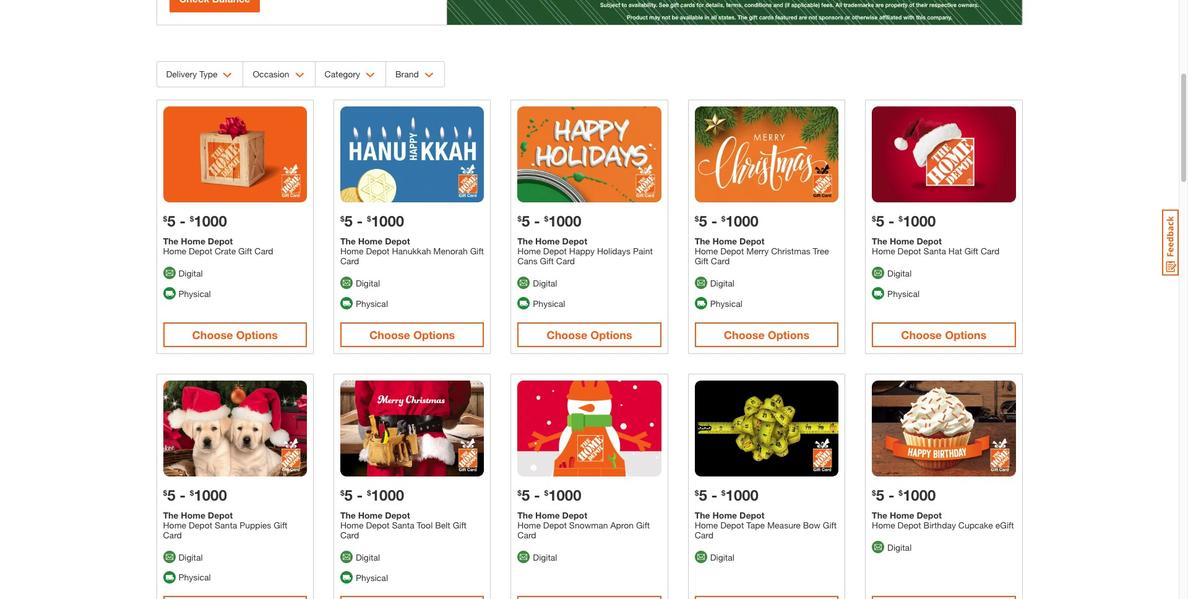 Task type: vqa. For each thing, say whether or not it's contained in the screenshot.
the leftmost Best Seller
no



Task type: locate. For each thing, give the bounding box(es) containing it.
physical for home depot santa puppies gift card
[[179, 572, 211, 583]]

menorah
[[434, 246, 468, 256]]

digital down the home depot home depot santa puppies gift card
[[179, 552, 203, 562]]

digital down the home depot home depot snowman apron gift card
[[533, 552, 557, 562]]

options
[[236, 328, 278, 342], [413, 328, 455, 342], [591, 328, 632, 342], [768, 328, 810, 342], [945, 328, 987, 342]]

the for home depot santa puppies gift card
[[163, 510, 179, 520]]

the home depot home depot tape measure bow gift card
[[695, 510, 837, 540]]

5 for the home depot home depot santa hat gift card
[[876, 212, 885, 230]]

category link
[[315, 62, 386, 87]]

- for the home depot home depot hanukkah menorah gift card
[[357, 212, 363, 230]]

4 options from the left
[[768, 328, 810, 342]]

4 choose options button from the left
[[695, 322, 839, 347]]

5 choose options button from the left
[[872, 322, 1016, 347]]

open arrow image right the type
[[223, 72, 232, 78]]

1000 for puppies
[[194, 486, 227, 504]]

digital down the home depot home depot hanukkah menorah gift card
[[356, 278, 380, 288]]

1 choose from the left
[[192, 328, 233, 342]]

5 for the home depot home depot tape measure bow gift card
[[699, 486, 707, 504]]

paint
[[633, 246, 653, 256]]

2 choose options button from the left
[[340, 322, 484, 347]]

card inside the home depot home depot hanukkah menorah gift card
[[340, 256, 359, 266]]

digital image
[[518, 277, 530, 289], [695, 277, 707, 289], [163, 551, 175, 563], [518, 551, 530, 563], [340, 551, 353, 563], [695, 551, 707, 563]]

gift right crate
[[238, 246, 252, 256]]

card
[[255, 246, 273, 256], [981, 246, 1000, 256], [556, 256, 575, 266], [340, 256, 359, 266], [711, 256, 730, 266], [163, 530, 182, 540], [518, 530, 536, 540], [340, 530, 359, 540], [695, 530, 714, 540]]

choose for merry
[[724, 328, 765, 342]]

1000 up the home depot home depot crate gift card
[[194, 212, 227, 230]]

santa inside the home depot home depot santa tool belt gift card
[[392, 520, 415, 530]]

1000 up the home depot home depot snowman apron gift card
[[549, 486, 582, 504]]

home depot merry christmas tree gift card image
[[695, 106, 839, 202]]

physical image for the home depot home depot crate gift card
[[163, 287, 175, 300]]

5 for the home depot home depot birthday cupcake egift
[[876, 486, 885, 504]]

happy
[[569, 246, 595, 256]]

open arrow image inside "occasion" link
[[295, 72, 304, 78]]

choose options
[[192, 328, 278, 342], [370, 328, 455, 342], [547, 328, 632, 342], [724, 328, 810, 342], [901, 328, 987, 342]]

$ 5 - $ 1000 up the home depot home depot santa puppies gift card
[[163, 486, 227, 504]]

1000 for holidays
[[549, 212, 582, 230]]

options for hat
[[945, 328, 987, 342]]

$ 5 - $ 1000 up the home depot home depot santa tool belt gift card
[[340, 486, 404, 504]]

open arrow image inside delivery type link
[[223, 72, 232, 78]]

choose options button
[[163, 322, 307, 347], [340, 322, 484, 347], [518, 322, 662, 347], [695, 322, 839, 347], [872, 322, 1016, 347]]

open arrow image right brand
[[425, 72, 434, 78]]

the inside the home depot home depot crate gift card
[[163, 236, 179, 246]]

digital down cans
[[533, 278, 557, 288]]

home
[[181, 236, 205, 246], [536, 236, 560, 246], [358, 236, 383, 246], [713, 236, 737, 246], [890, 236, 915, 246], [163, 246, 186, 256], [518, 246, 541, 256], [340, 246, 364, 256], [695, 246, 718, 256], [872, 246, 896, 256], [181, 510, 205, 520], [536, 510, 560, 520], [358, 510, 383, 520], [713, 510, 737, 520], [890, 510, 915, 520], [163, 520, 186, 530], [518, 520, 541, 530], [340, 520, 364, 530], [695, 520, 718, 530], [872, 520, 896, 530]]

1 choose options button from the left
[[163, 322, 307, 347]]

digital image for home depot happy holidays paint cans gift card
[[518, 277, 530, 289]]

choose options button for merry
[[695, 322, 839, 347]]

1 options from the left
[[236, 328, 278, 342]]

physical
[[179, 288, 211, 299], [888, 288, 920, 299], [533, 298, 565, 309], [356, 298, 388, 309], [710, 298, 743, 309], [179, 572, 211, 583], [356, 572, 388, 583]]

- for the home depot home depot santa hat gift card
[[889, 212, 895, 230]]

card inside the home depot home depot happy holidays paint cans gift card
[[556, 256, 575, 266]]

birthday
[[924, 520, 956, 530]]

1000 up happy
[[549, 212, 582, 230]]

5 choose from the left
[[901, 328, 942, 342]]

open arrow image
[[223, 72, 232, 78], [295, 72, 304, 78], [425, 72, 434, 78]]

5 for the home depot home depot santa tool belt gift card
[[345, 486, 353, 504]]

card inside the home depot home depot merry christmas tree gift card
[[711, 256, 730, 266]]

2 options from the left
[[413, 328, 455, 342]]

choose options for merry
[[724, 328, 810, 342]]

1000 up the home depot home depot birthday cupcake egift
[[903, 486, 936, 504]]

1000 for cupcake
[[903, 486, 936, 504]]

$ 5 - $ 1000 up merry
[[695, 212, 759, 230]]

0 horizontal spatial open arrow image
[[223, 72, 232, 78]]

hanukkah
[[392, 246, 431, 256]]

- up the home depot home depot merry christmas tree gift card
[[712, 212, 718, 230]]

$ 5 - $ 1000 for the home depot home depot birthday cupcake egift
[[872, 486, 936, 504]]

home depot santa hat gift card image
[[872, 106, 1016, 202]]

cans
[[518, 256, 538, 266]]

3 choose options from the left
[[547, 328, 632, 342]]

5 choose options from the left
[[901, 328, 987, 342]]

christmas
[[771, 246, 811, 256]]

the inside the home depot home depot snowman apron gift card
[[518, 510, 533, 520]]

digital down the home depot home depot merry christmas tree gift card
[[710, 278, 735, 288]]

feedback link image
[[1163, 209, 1179, 276]]

1000 for christmas
[[726, 212, 759, 230]]

the inside the home depot home depot santa tool belt gift card
[[340, 510, 356, 520]]

$ 5 - $ 1000 up the home depot home depot santa hat gift card
[[872, 212, 936, 230]]

depot
[[208, 236, 233, 246], [562, 236, 588, 246], [385, 236, 410, 246], [740, 236, 765, 246], [917, 236, 942, 246], [189, 246, 212, 256], [543, 246, 567, 256], [366, 246, 390, 256], [721, 246, 744, 256], [898, 246, 922, 256], [208, 510, 233, 520], [562, 510, 588, 520], [385, 510, 410, 520], [740, 510, 765, 520], [917, 510, 942, 520], [189, 520, 212, 530], [543, 520, 567, 530], [366, 520, 390, 530], [721, 520, 744, 530], [898, 520, 922, 530]]

$ 5 - $ 1000
[[163, 212, 227, 230], [518, 212, 582, 230], [340, 212, 404, 230], [695, 212, 759, 230], [872, 212, 936, 230], [163, 486, 227, 504], [518, 486, 582, 504], [340, 486, 404, 504], [695, 486, 759, 504], [872, 486, 936, 504]]

$
[[163, 214, 167, 223], [190, 214, 194, 223], [518, 214, 522, 223], [544, 214, 549, 223], [340, 214, 345, 223], [367, 214, 371, 223], [695, 214, 699, 223], [722, 214, 726, 223], [872, 214, 876, 223], [899, 214, 903, 223], [163, 488, 167, 497], [190, 488, 194, 497], [518, 488, 522, 497], [544, 488, 549, 497], [340, 488, 345, 497], [367, 488, 371, 497], [695, 488, 699, 497], [722, 488, 726, 497], [872, 488, 876, 497], [899, 488, 903, 497]]

the home depot home depot crate gift card
[[163, 236, 273, 256]]

holidays
[[597, 246, 631, 256]]

digital for home depot santa hat gift card
[[888, 268, 912, 278]]

the inside the home depot home depot santa puppies gift card
[[163, 510, 179, 520]]

1000 up tape
[[726, 486, 759, 504]]

1000 up hanukkah
[[371, 212, 404, 230]]

the
[[163, 236, 179, 246], [518, 236, 533, 246], [340, 236, 356, 246], [695, 236, 710, 246], [872, 236, 888, 246], [163, 510, 179, 520], [518, 510, 533, 520], [340, 510, 356, 520], [695, 510, 710, 520], [872, 510, 888, 520]]

1 horizontal spatial open arrow image
[[295, 72, 304, 78]]

4 choose from the left
[[724, 328, 765, 342]]

- for the home depot home depot crate gift card
[[180, 212, 186, 230]]

$ 5 - $ 1000 up the home depot home depot snowman apron gift card
[[518, 486, 582, 504]]

digital down the home depot home depot santa hat gift card
[[888, 268, 912, 278]]

$ 5 - $ 1000 for the home depot home depot merry christmas tree gift card
[[695, 212, 759, 230]]

choose for happy
[[547, 328, 588, 342]]

category
[[325, 69, 360, 79]]

gift right the 'apron'
[[636, 520, 650, 530]]

the inside the home depot home depot tape measure bow gift card
[[695, 510, 710, 520]]

image for give the gift of doing image
[[447, 0, 1022, 25]]

1000 for tool
[[371, 486, 404, 504]]

gift inside the home depot home depot snowman apron gift card
[[636, 520, 650, 530]]

home depot hanukkah menorah gift card image
[[340, 106, 484, 202]]

santa inside the home depot home depot santa puppies gift card
[[215, 520, 237, 530]]

digital image for home depot santa hat gift card
[[872, 267, 885, 279]]

5 options from the left
[[945, 328, 987, 342]]

- up the home depot home depot hanukkah menorah gift card
[[357, 212, 363, 230]]

- up the home depot home depot snowman apron gift card
[[534, 486, 540, 504]]

- up the home depot home depot tape measure bow gift card
[[712, 486, 718, 504]]

- up cans
[[534, 212, 540, 230]]

digital image for home depot hanukkah menorah gift card
[[340, 277, 353, 289]]

physical for home depot happy holidays paint cans gift card
[[533, 298, 565, 309]]

2 choose from the left
[[370, 328, 410, 342]]

$ 5 - $ 1000 up happy
[[518, 212, 582, 230]]

the home depot home depot santa puppies gift card
[[163, 510, 288, 540]]

digital down the home depot home depot crate gift card
[[179, 268, 203, 278]]

choose for crate
[[192, 328, 233, 342]]

santa left puppies
[[215, 520, 237, 530]]

gift inside the home depot home depot hanukkah menorah gift card
[[470, 246, 484, 256]]

gift
[[238, 246, 252, 256], [470, 246, 484, 256], [965, 246, 979, 256], [540, 256, 554, 266], [695, 256, 709, 266], [274, 520, 288, 530], [636, 520, 650, 530], [453, 520, 467, 530], [823, 520, 837, 530]]

3 choose from the left
[[547, 328, 588, 342]]

3 choose options button from the left
[[518, 322, 662, 347]]

1000 up the home depot home depot santa hat gift card
[[903, 212, 936, 230]]

$ 5 - $ 1000 up the home depot home depot birthday cupcake egift
[[872, 486, 936, 504]]

5 for the home depot home depot happy holidays paint cans gift card
[[522, 212, 530, 230]]

4 choose options from the left
[[724, 328, 810, 342]]

physical for home depot hanukkah menorah gift card
[[356, 298, 388, 309]]

santa left hat
[[924, 246, 946, 256]]

$ 5 - $ 1000 up tape
[[695, 486, 759, 504]]

- for the home depot home depot birthday cupcake egift
[[889, 486, 895, 504]]

gift inside the home depot home depot crate gift card
[[238, 246, 252, 256]]

1 open arrow image from the left
[[223, 72, 232, 78]]

cupcake
[[959, 520, 993, 530]]

open arrow image right occasion at the top of page
[[295, 72, 304, 78]]

puppies
[[240, 520, 271, 530]]

santa for tool
[[392, 520, 415, 530]]

2 horizontal spatial open arrow image
[[425, 72, 434, 78]]

- up the home depot home depot santa hat gift card
[[889, 212, 895, 230]]

$ 5 - $ 1000 for the home depot home depot santa hat gift card
[[872, 212, 936, 230]]

home depot crate gift card image
[[163, 106, 307, 202]]

santa for puppies
[[215, 520, 237, 530]]

brand link
[[386, 62, 444, 87]]

$ 5 - $ 1000 for the home depot home depot santa tool belt gift card
[[340, 486, 404, 504]]

card inside the home depot home depot tape measure bow gift card
[[695, 530, 714, 540]]

the inside the home depot home depot hanukkah menorah gift card
[[340, 236, 356, 246]]

$ 5 - $ 1000 up the home depot home depot crate gift card
[[163, 212, 227, 230]]

1000 up merry
[[726, 212, 759, 230]]

physical image
[[163, 287, 175, 300], [872, 287, 885, 300], [518, 297, 530, 310], [695, 297, 707, 310], [163, 571, 175, 584], [340, 571, 353, 584]]

$ 5 - $ 1000 up hanukkah
[[340, 212, 404, 230]]

type
[[199, 69, 218, 79]]

digital down the home depot home depot santa tool belt gift card
[[356, 552, 380, 562]]

options for christmas
[[768, 328, 810, 342]]

home depot santa puppies gift card image
[[163, 381, 307, 476]]

the inside the home depot home depot merry christmas tree gift card
[[695, 236, 710, 246]]

gift right menorah
[[470, 246, 484, 256]]

the home depot home depot santa tool belt gift card
[[340, 510, 467, 540]]

physical image for the home depot home depot santa hat gift card
[[872, 287, 885, 300]]

physical for home depot merry christmas tree gift card
[[710, 298, 743, 309]]

choose options for santa
[[901, 328, 987, 342]]

1000 for apron
[[549, 486, 582, 504]]

delivery type link
[[157, 62, 243, 87]]

the home depot home depot birthday cupcake egift
[[872, 510, 1014, 530]]

5
[[167, 212, 176, 230], [522, 212, 530, 230], [345, 212, 353, 230], [699, 212, 707, 230], [876, 212, 885, 230], [167, 486, 176, 504], [522, 486, 530, 504], [345, 486, 353, 504], [699, 486, 707, 504], [876, 486, 885, 504]]

gift inside the home depot home depot tape measure bow gift card
[[823, 520, 837, 530]]

open arrow image inside brand 'link'
[[425, 72, 434, 78]]

$ 5 - $ 1000 for the home depot home depot happy holidays paint cans gift card
[[518, 212, 582, 230]]

occasion link
[[244, 62, 315, 87]]

the inside the home depot home depot santa hat gift card
[[872, 236, 888, 246]]

the inside the home depot home depot happy holidays paint cans gift card
[[518, 236, 533, 246]]

$ 5 - $ 1000 for the home depot home depot santa puppies gift card
[[163, 486, 227, 504]]

digital
[[179, 268, 203, 278], [888, 268, 912, 278], [533, 278, 557, 288], [356, 278, 380, 288], [710, 278, 735, 288], [888, 542, 912, 552], [179, 552, 203, 562], [533, 552, 557, 562], [356, 552, 380, 562], [710, 552, 735, 562]]

5 for the home depot home depot snowman apron gift card
[[522, 486, 530, 504]]

- up the home depot home depot santa puppies gift card
[[180, 486, 186, 504]]

1000
[[194, 212, 227, 230], [549, 212, 582, 230], [371, 212, 404, 230], [726, 212, 759, 230], [903, 212, 936, 230], [194, 486, 227, 504], [549, 486, 582, 504], [371, 486, 404, 504], [726, 486, 759, 504], [903, 486, 936, 504]]

the for home depot santa hat gift card
[[872, 236, 888, 246]]

- for the home depot home depot santa tool belt gift card
[[357, 486, 363, 504]]

- up the home depot home depot birthday cupcake egift
[[889, 486, 895, 504]]

-
[[180, 212, 186, 230], [534, 212, 540, 230], [357, 212, 363, 230], [712, 212, 718, 230], [889, 212, 895, 230], [180, 486, 186, 504], [534, 486, 540, 504], [357, 486, 363, 504], [712, 486, 718, 504], [889, 486, 895, 504]]

1 choose options from the left
[[192, 328, 278, 342]]

2 choose options from the left
[[370, 328, 455, 342]]

1000 for menorah
[[371, 212, 404, 230]]

gift right bow
[[823, 520, 837, 530]]

1000 up the home depot home depot santa tool belt gift card
[[371, 486, 404, 504]]

- for the home depot home depot snowman apron gift card
[[534, 486, 540, 504]]

the inside the home depot home depot birthday cupcake egift
[[872, 510, 888, 520]]

choose
[[192, 328, 233, 342], [370, 328, 410, 342], [547, 328, 588, 342], [724, 328, 765, 342], [901, 328, 942, 342]]

2 horizontal spatial santa
[[924, 246, 946, 256]]

digital for home depot hanukkah menorah gift card
[[356, 278, 380, 288]]

1 horizontal spatial santa
[[392, 520, 415, 530]]

- up the home depot home depot crate gift card
[[180, 212, 186, 230]]

gift right hat
[[965, 246, 979, 256]]

digital for home depot crate gift card
[[179, 268, 203, 278]]

5 for the home depot home depot merry christmas tree gift card
[[699, 212, 707, 230]]

3 open arrow image from the left
[[425, 72, 434, 78]]

- up the home depot home depot santa tool belt gift card
[[357, 486, 363, 504]]

gift right puppies
[[274, 520, 288, 530]]

$ 5 - $ 1000 for the home depot home depot snowman apron gift card
[[518, 486, 582, 504]]

digital image
[[163, 267, 175, 279], [872, 267, 885, 279], [340, 277, 353, 289], [872, 541, 885, 553]]

3 options from the left
[[591, 328, 632, 342]]

gift right cans
[[540, 256, 554, 266]]

merry
[[747, 246, 769, 256]]

2 open arrow image from the left
[[295, 72, 304, 78]]

santa left tool
[[392, 520, 415, 530]]

santa
[[924, 246, 946, 256], [215, 520, 237, 530], [392, 520, 415, 530]]

santa inside the home depot home depot santa hat gift card
[[924, 246, 946, 256]]

gift left merry
[[695, 256, 709, 266]]

0 horizontal spatial santa
[[215, 520, 237, 530]]

gift right belt
[[453, 520, 467, 530]]

1000 for hat
[[903, 212, 936, 230]]

card inside the home depot home depot santa tool belt gift card
[[340, 530, 359, 540]]

1000 up the home depot home depot santa puppies gift card
[[194, 486, 227, 504]]



Task type: describe. For each thing, give the bounding box(es) containing it.
- for the home depot home depot santa puppies gift card
[[180, 486, 186, 504]]

the home depot home depot hanukkah menorah gift card
[[340, 236, 484, 266]]

crate
[[215, 246, 236, 256]]

apron
[[611, 520, 634, 530]]

occasion
[[253, 69, 289, 79]]

digital down the home depot home depot birthday cupcake egift
[[888, 542, 912, 552]]

$ 5 - $ 1000 for the home depot home depot tape measure bow gift card
[[695, 486, 759, 504]]

the for home depot birthday cupcake egift
[[872, 510, 888, 520]]

options for menorah
[[413, 328, 455, 342]]

the home depot home depot merry christmas tree gift card
[[695, 236, 829, 266]]

physical image for the home depot home depot santa tool belt gift card
[[340, 571, 353, 584]]

belt
[[435, 520, 451, 530]]

gift inside the home depot home depot merry christmas tree gift card
[[695, 256, 709, 266]]

open arrow image for occasion
[[295, 72, 304, 78]]

open arrow image for delivery type
[[223, 72, 232, 78]]

gift inside the home depot home depot santa hat gift card
[[965, 246, 979, 256]]

card inside the home depot home depot santa hat gift card
[[981, 246, 1000, 256]]

- for the home depot home depot merry christmas tree gift card
[[712, 212, 718, 230]]

the for home depot merry christmas tree gift card
[[695, 236, 710, 246]]

the for home depot santa tool belt gift card
[[340, 510, 356, 520]]

delivery type
[[166, 69, 218, 79]]

options for gift
[[236, 328, 278, 342]]

physical for home depot santa tool belt gift card
[[356, 572, 388, 583]]

physical for home depot santa hat gift card
[[888, 288, 920, 299]]

digital for home depot merry christmas tree gift card
[[710, 278, 735, 288]]

gift inside the home depot home depot happy holidays paint cans gift card
[[540, 256, 554, 266]]

physical image
[[340, 297, 353, 310]]

bow
[[803, 520, 821, 530]]

card inside the home depot home depot snowman apron gift card
[[518, 530, 536, 540]]

1000 for gift
[[194, 212, 227, 230]]

physical image for the home depot home depot merry christmas tree gift card
[[695, 297, 707, 310]]

choose options button for hanukkah
[[340, 322, 484, 347]]

santa for hat
[[924, 246, 946, 256]]

5 for the home depot home depot crate gift card
[[167, 212, 176, 230]]

the for home depot snowman apron gift card
[[518, 510, 533, 520]]

the for home depot crate gift card
[[163, 236, 179, 246]]

card inside the home depot home depot crate gift card
[[255, 246, 273, 256]]

digital for home depot happy holidays paint cans gift card
[[533, 278, 557, 288]]

digital for home depot santa puppies gift card
[[179, 552, 203, 562]]

choose options for happy
[[547, 328, 632, 342]]

choose options for crate
[[192, 328, 278, 342]]

choose for santa
[[901, 328, 942, 342]]

home depot tape measure bow gift card image
[[695, 381, 839, 476]]

home depot santa tool belt gift card image
[[340, 381, 484, 476]]

egift
[[996, 520, 1014, 530]]

digital image for home depot crate gift card
[[163, 267, 175, 279]]

$ 5 - $ 1000 for the home depot home depot crate gift card
[[163, 212, 227, 230]]

physical image for the home depot home depot happy holidays paint cans gift card
[[518, 297, 530, 310]]

$ 5 - $ 1000 for the home depot home depot hanukkah menorah gift card
[[340, 212, 404, 230]]

tape
[[747, 520, 765, 530]]

home depot birthday cupcake egift image
[[872, 381, 1016, 476]]

the home depot home depot santa hat gift card
[[872, 236, 1000, 256]]

choose for hanukkah
[[370, 328, 410, 342]]

tree
[[813, 246, 829, 256]]

choose options button for crate
[[163, 322, 307, 347]]

5 for the home depot home depot hanukkah menorah gift card
[[345, 212, 353, 230]]

digital for home depot santa tool belt gift card
[[356, 552, 380, 562]]

digital image for home depot santa puppies gift card
[[163, 551, 175, 563]]

the home depot home depot happy holidays paint cans gift card
[[518, 236, 653, 266]]

open arrow image for brand
[[425, 72, 434, 78]]

choose options for hanukkah
[[370, 328, 455, 342]]

5 for the home depot home depot santa puppies gift card
[[167, 486, 176, 504]]

digital image for home depot merry christmas tree gift card
[[695, 277, 707, 289]]

choose options button for santa
[[872, 322, 1016, 347]]

brand
[[395, 69, 419, 79]]

- for the home depot home depot tape measure bow gift card
[[712, 486, 718, 504]]

gift inside the home depot home depot santa puppies gift card
[[274, 520, 288, 530]]

physical for home depot crate gift card
[[179, 288, 211, 299]]

digital down the home depot home depot tape measure bow gift card
[[710, 552, 735, 562]]

measure
[[768, 520, 801, 530]]

1000 for measure
[[726, 486, 759, 504]]

snowman
[[569, 520, 608, 530]]

the home depot home depot snowman apron gift card
[[518, 510, 650, 540]]

the for home depot happy holidays paint cans gift card
[[518, 236, 533, 246]]

the for home depot tape measure bow gift card
[[695, 510, 710, 520]]

hat
[[949, 246, 962, 256]]

digital image for home depot santa tool belt gift card
[[340, 551, 353, 563]]

home depot happy holidays paint cans gift card image
[[518, 106, 662, 202]]

physical image for the home depot home depot santa puppies gift card
[[163, 571, 175, 584]]

tool
[[417, 520, 433, 530]]

options for holidays
[[591, 328, 632, 342]]

delivery
[[166, 69, 197, 79]]

gift inside the home depot home depot santa tool belt gift card
[[453, 520, 467, 530]]

home depot snowman apron gift card image
[[518, 381, 662, 476]]

the for home depot hanukkah menorah gift card
[[340, 236, 356, 246]]

choose options button for happy
[[518, 322, 662, 347]]

card inside the home depot home depot santa puppies gift card
[[163, 530, 182, 540]]

- for the home depot home depot happy holidays paint cans gift card
[[534, 212, 540, 230]]

open arrow image
[[366, 72, 375, 78]]



